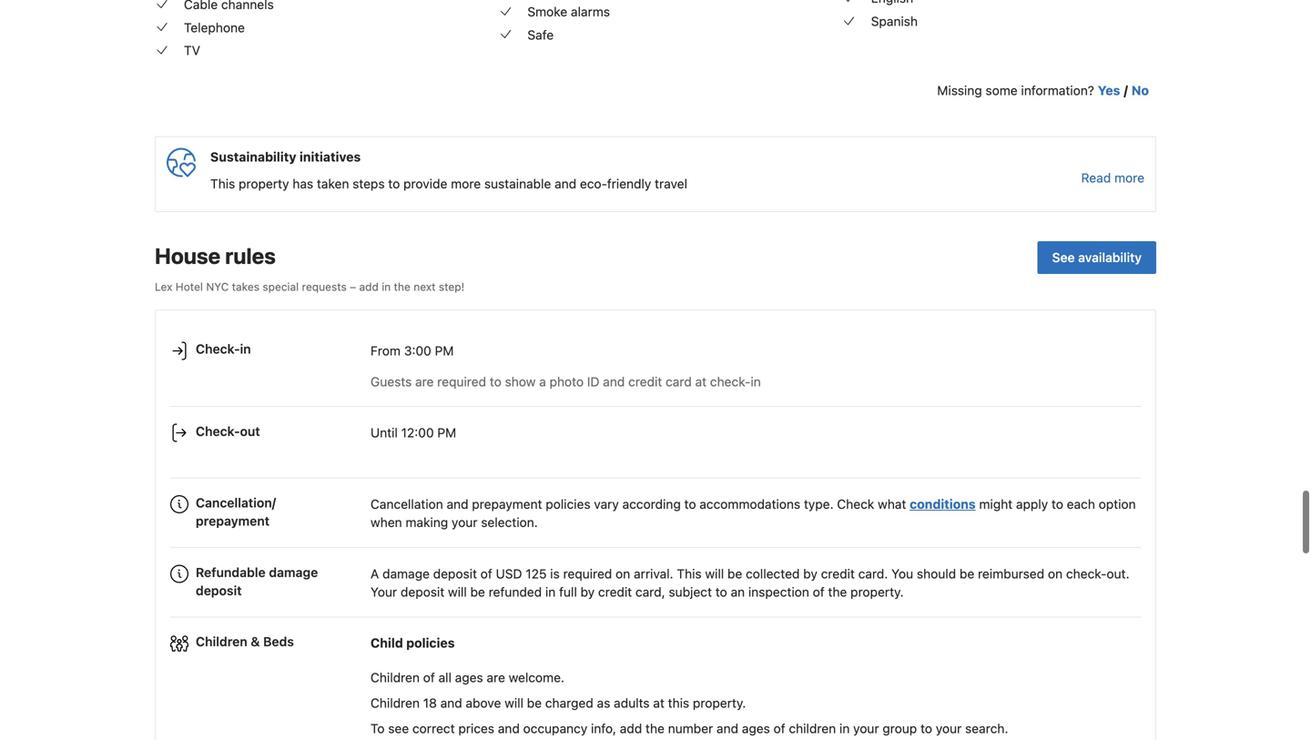 Task type: describe. For each thing, give the bounding box(es) containing it.
1 horizontal spatial policies
[[546, 497, 591, 512]]

in right –
[[382, 281, 391, 293]]

all
[[439, 671, 452, 686]]

check- for in
[[196, 342, 240, 357]]

children 18 and above will be charged as adults at this property.
[[371, 696, 746, 711]]

info,
[[591, 722, 617, 737]]

welcome.
[[509, 671, 565, 686]]

travel
[[655, 176, 688, 191]]

child policies
[[371, 636, 455, 651]]

0 horizontal spatial more
[[451, 176, 481, 191]]

a
[[539, 374, 546, 389]]

this
[[668, 696, 690, 711]]

until
[[371, 425, 398, 440]]

2 on from the left
[[1049, 567, 1063, 582]]

to right according at the bottom of the page
[[685, 497, 696, 512]]

0 vertical spatial are
[[415, 374, 434, 389]]

some
[[986, 83, 1018, 98]]

should
[[917, 567, 957, 582]]

might
[[980, 497, 1013, 512]]

no
[[1132, 83, 1150, 98]]

0 horizontal spatial required
[[437, 374, 486, 389]]

children for children 18 and above will be charged as adults at this property.
[[371, 696, 420, 711]]

and right 18
[[441, 696, 463, 711]]

children & beds
[[196, 635, 294, 650]]

to see correct prices and occupancy info, add the number and ages of children in your group to your search.
[[371, 722, 1009, 737]]

in down takes
[[240, 342, 251, 357]]

spanish
[[871, 14, 918, 29]]

charged
[[545, 696, 594, 711]]

1 vertical spatial by
[[581, 585, 595, 600]]

apply
[[1017, 497, 1049, 512]]

and right id
[[603, 374, 625, 389]]

be down welcome.
[[527, 696, 542, 711]]

0 horizontal spatial check-
[[710, 374, 751, 389]]

0 vertical spatial at
[[696, 374, 707, 389]]

&
[[251, 635, 260, 650]]

read
[[1082, 170, 1112, 185]]

yes
[[1099, 83, 1121, 98]]

beds
[[263, 635, 294, 650]]

sustainability initiatives
[[210, 149, 361, 164]]

from
[[371, 343, 401, 358]]

child
[[371, 636, 403, 651]]

see availability button
[[1038, 241, 1157, 274]]

might apply to each option when making your selection.
[[371, 497, 1137, 530]]

requests
[[302, 281, 347, 293]]

children of all ages are welcome.
[[371, 671, 565, 686]]

a damage deposit of usd 125 is required on arrival. this will be collected by credit card. you should be reimbursed on check-out. your deposit will be refunded in full by credit card, subject to an inspection of the property.
[[371, 567, 1130, 600]]

subject
[[669, 585, 712, 600]]

check- inside a damage deposit of usd 125 is required on arrival. this will be collected by credit card. you should be reimbursed on check-out. your deposit will be refunded in full by credit card, subject to an inspection of the property.
[[1067, 567, 1107, 582]]

lex
[[155, 281, 173, 293]]

step!
[[439, 281, 465, 293]]

in inside a damage deposit of usd 125 is required on arrival. this will be collected by credit card. you should be reimbursed on check-out. your deposit will be refunded in full by credit card, subject to an inspection of the property.
[[546, 585, 556, 600]]

an
[[731, 585, 745, 600]]

deposit right your
[[401, 585, 445, 600]]

missing
[[938, 83, 983, 98]]

nyc
[[206, 281, 229, 293]]

cancellation/ prepayment
[[196, 495, 276, 529]]

to
[[371, 722, 385, 737]]

information?
[[1022, 83, 1095, 98]]

provide
[[404, 176, 448, 191]]

refundable damage deposit
[[196, 565, 318, 598]]

0 horizontal spatial ages
[[455, 671, 483, 686]]

you
[[892, 567, 914, 582]]

damage for refundable
[[269, 565, 318, 580]]

1 vertical spatial credit
[[821, 567, 855, 582]]

/
[[1124, 83, 1129, 98]]

takes
[[232, 281, 260, 293]]

1 horizontal spatial your
[[854, 722, 880, 737]]

sustainability
[[210, 149, 297, 164]]

usd
[[496, 567, 522, 582]]

1 vertical spatial are
[[487, 671, 505, 686]]

vary
[[594, 497, 619, 512]]

sustainable
[[485, 176, 551, 191]]

125
[[526, 567, 547, 582]]

each
[[1067, 497, 1096, 512]]

card.
[[859, 567, 889, 582]]

guests are required to show a photo id and credit card at check-in
[[371, 374, 761, 389]]

prices
[[459, 722, 495, 737]]

adults
[[614, 696, 650, 711]]

the inside a damage deposit of usd 125 is required on arrival. this will be collected by credit card. you should be reimbursed on check-out. your deposit will be refunded in full by credit card, subject to an inspection of the property.
[[829, 585, 848, 600]]

2 horizontal spatial will
[[705, 567, 724, 582]]

card,
[[636, 585, 666, 600]]

and right prices
[[498, 722, 520, 737]]

in right 'children'
[[840, 722, 850, 737]]

house rules
[[155, 243, 276, 269]]

refundable
[[196, 565, 266, 580]]

of left usd
[[481, 567, 493, 582]]

and right number
[[717, 722, 739, 737]]

to right steps
[[388, 176, 400, 191]]

and up making
[[447, 497, 469, 512]]

guests
[[371, 374, 412, 389]]

deposit for refundable
[[196, 583, 242, 598]]

refunded
[[489, 585, 542, 600]]

in right card at right
[[751, 374, 761, 389]]

0 horizontal spatial policies
[[406, 636, 455, 651]]

when
[[371, 515, 402, 530]]

property. inside a damage deposit of usd 125 is required on arrival. this will be collected by credit card. you should be reimbursed on check-out. your deposit will be refunded in full by credit card, subject to an inspection of the property.
[[851, 585, 904, 600]]

selection.
[[481, 515, 538, 530]]

2 vertical spatial will
[[505, 696, 524, 711]]

cancellation/
[[196, 495, 276, 510]]

1 vertical spatial property.
[[693, 696, 746, 711]]

to inside a damage deposit of usd 125 is required on arrival. this will be collected by credit card. you should be reimbursed on check-out. your deposit will be refunded in full by credit card, subject to an inspection of the property.
[[716, 585, 728, 600]]

this inside a damage deposit of usd 125 is required on arrival. this will be collected by credit card. you should be reimbursed on check-out. your deposit will be refunded in full by credit card, subject to an inspection of the property.
[[677, 567, 702, 582]]

3:00 pm
[[404, 343, 454, 358]]

be up an
[[728, 567, 743, 582]]

0 horizontal spatial will
[[448, 585, 467, 600]]



Task type: vqa. For each thing, say whether or not it's contained in the screenshot.
modify at the bottom left of page
no



Task type: locate. For each thing, give the bounding box(es) containing it.
1 horizontal spatial ages
[[742, 722, 771, 737]]

at
[[696, 374, 707, 389], [653, 696, 665, 711]]

what
[[878, 497, 907, 512]]

2 vertical spatial the
[[646, 722, 665, 737]]

to left show
[[490, 374, 502, 389]]

2 vertical spatial children
[[371, 696, 420, 711]]

18
[[423, 696, 437, 711]]

1 horizontal spatial check-
[[1067, 567, 1107, 582]]

1 vertical spatial prepayment
[[196, 514, 270, 529]]

by up inspection on the right of page
[[804, 567, 818, 582]]

1 vertical spatial check-
[[1067, 567, 1107, 582]]

be right should
[[960, 567, 975, 582]]

1 horizontal spatial more
[[1115, 170, 1145, 185]]

steps
[[353, 176, 385, 191]]

add right –
[[359, 281, 379, 293]]

your left group on the bottom
[[854, 722, 880, 737]]

of left 'children'
[[774, 722, 786, 737]]

0 horizontal spatial prepayment
[[196, 514, 270, 529]]

your left search.
[[936, 722, 962, 737]]

on right reimbursed
[[1049, 567, 1063, 582]]

at left this
[[653, 696, 665, 711]]

policies
[[546, 497, 591, 512], [406, 636, 455, 651]]

more right provide
[[451, 176, 481, 191]]

1 vertical spatial add
[[620, 722, 642, 737]]

0 vertical spatial the
[[394, 281, 411, 293]]

to right group on the bottom
[[921, 722, 933, 737]]

0 vertical spatial by
[[804, 567, 818, 582]]

1 vertical spatial at
[[653, 696, 665, 711]]

children
[[789, 722, 836, 737]]

1 horizontal spatial required
[[563, 567, 612, 582]]

children down child
[[371, 671, 420, 686]]

lex hotel nyc takes special requests – add in the next step!
[[155, 281, 465, 293]]

are down 3:00 pm
[[415, 374, 434, 389]]

at right card at right
[[696, 374, 707, 389]]

this down "sustainability"
[[210, 176, 235, 191]]

0 vertical spatial check-
[[196, 342, 240, 357]]

will up subject
[[705, 567, 724, 582]]

property. down card.
[[851, 585, 904, 600]]

required inside a damage deposit of usd 125 is required on arrival. this will be collected by credit card. you should be reimbursed on check-out. your deposit will be refunded in full by credit card, subject to an inspection of the property.
[[563, 567, 612, 582]]

0 vertical spatial will
[[705, 567, 724, 582]]

initiatives
[[300, 149, 361, 164]]

1 check- from the top
[[196, 342, 240, 357]]

inspection
[[749, 585, 810, 600]]

1 horizontal spatial add
[[620, 722, 642, 737]]

check-out
[[196, 424, 260, 439]]

check- down nyc
[[196, 342, 240, 357]]

the right inspection on the right of page
[[829, 585, 848, 600]]

this up subject
[[677, 567, 702, 582]]

your
[[452, 515, 478, 530], [854, 722, 880, 737], [936, 722, 962, 737]]

0 vertical spatial prepayment
[[472, 497, 543, 512]]

from 3:00 pm
[[371, 343, 454, 358]]

credit left card.
[[821, 567, 855, 582]]

add down adults
[[620, 722, 642, 737]]

children for children of all ages are welcome.
[[371, 671, 420, 686]]

show
[[505, 374, 536, 389]]

1 vertical spatial the
[[829, 585, 848, 600]]

this property has taken steps to provide more sustainable and eco-friendly travel
[[210, 176, 688, 191]]

0 vertical spatial check-
[[710, 374, 751, 389]]

2 check- from the top
[[196, 424, 240, 439]]

add for info,
[[620, 722, 642, 737]]

on
[[616, 567, 631, 582], [1049, 567, 1063, 582]]

correct
[[413, 722, 455, 737]]

accommodations
[[700, 497, 801, 512]]

required down 3:00 pm
[[437, 374, 486, 389]]

to left an
[[716, 585, 728, 600]]

will left refunded
[[448, 585, 467, 600]]

check- for out
[[196, 424, 240, 439]]

0 vertical spatial children
[[196, 635, 248, 650]]

see
[[1053, 250, 1075, 265]]

a
[[371, 567, 379, 582]]

until 12:00 pm
[[371, 425, 457, 440]]

0 vertical spatial credit
[[629, 374, 663, 389]]

out.
[[1107, 567, 1130, 582]]

1 horizontal spatial at
[[696, 374, 707, 389]]

0 vertical spatial property.
[[851, 585, 904, 600]]

1 horizontal spatial by
[[804, 567, 818, 582]]

number
[[668, 722, 713, 737]]

your inside might apply to each option when making your selection.
[[452, 515, 478, 530]]

deposit down refundable
[[196, 583, 242, 598]]

to inside might apply to each option when making your selection.
[[1052, 497, 1064, 512]]

missing some information? yes / no
[[938, 83, 1150, 98]]

to left each
[[1052, 497, 1064, 512]]

ages right all
[[455, 671, 483, 686]]

1 horizontal spatial on
[[1049, 567, 1063, 582]]

0 horizontal spatial damage
[[269, 565, 318, 580]]

id
[[587, 374, 600, 389]]

on left arrival.
[[616, 567, 631, 582]]

yes button
[[1099, 82, 1121, 100]]

option
[[1099, 497, 1137, 512]]

12:00 pm
[[401, 425, 457, 440]]

0 vertical spatial add
[[359, 281, 379, 293]]

1 vertical spatial ages
[[742, 722, 771, 737]]

0 horizontal spatial this
[[210, 176, 235, 191]]

your right making
[[452, 515, 478, 530]]

1 horizontal spatial damage
[[383, 567, 430, 582]]

no button
[[1132, 82, 1150, 100]]

0 horizontal spatial the
[[394, 281, 411, 293]]

damage inside "refundable damage deposit"
[[269, 565, 318, 580]]

add for –
[[359, 281, 379, 293]]

eco-
[[580, 176, 607, 191]]

read more
[[1082, 170, 1145, 185]]

by
[[804, 567, 818, 582], [581, 585, 595, 600]]

1 horizontal spatial prepayment
[[472, 497, 543, 512]]

0 horizontal spatial at
[[653, 696, 665, 711]]

0 horizontal spatial are
[[415, 374, 434, 389]]

the down adults
[[646, 722, 665, 737]]

more inside button
[[1115, 170, 1145, 185]]

0 vertical spatial required
[[437, 374, 486, 389]]

0 vertical spatial policies
[[546, 497, 591, 512]]

damage inside a damage deposit of usd 125 is required on arrival. this will be collected by credit card. you should be reimbursed on check-out. your deposit will be refunded in full by credit card, subject to an inspection of the property.
[[383, 567, 430, 582]]

1 horizontal spatial the
[[646, 722, 665, 737]]

damage right refundable
[[269, 565, 318, 580]]

are up above
[[487, 671, 505, 686]]

1 vertical spatial will
[[448, 585, 467, 600]]

making
[[406, 515, 448, 530]]

smoke alarms
[[528, 4, 610, 19]]

policies left "vary"
[[546, 497, 591, 512]]

children up see
[[371, 696, 420, 711]]

will
[[705, 567, 724, 582], [448, 585, 467, 600], [505, 696, 524, 711]]

alarms
[[571, 4, 610, 19]]

cancellation and prepayment policies vary according to accommodations type. check what conditions
[[371, 497, 976, 512]]

0 horizontal spatial your
[[452, 515, 478, 530]]

house
[[155, 243, 221, 269]]

policies up all
[[406, 636, 455, 651]]

–
[[350, 281, 356, 293]]

1 horizontal spatial property.
[[851, 585, 904, 600]]

type.
[[804, 497, 834, 512]]

occupancy
[[523, 722, 588, 737]]

deposit inside "refundable damage deposit"
[[196, 583, 242, 598]]

full
[[559, 585, 577, 600]]

hotel
[[176, 281, 203, 293]]

as
[[597, 696, 611, 711]]

be left refunded
[[471, 585, 485, 600]]

damage for a
[[383, 567, 430, 582]]

children left &
[[196, 635, 248, 650]]

above
[[466, 696, 501, 711]]

next
[[414, 281, 436, 293]]

prepayment down cancellation/ on the bottom left
[[196, 514, 270, 529]]

children for children & beds
[[196, 635, 248, 650]]

0 vertical spatial ages
[[455, 671, 483, 686]]

2 vertical spatial credit
[[598, 585, 632, 600]]

required up full
[[563, 567, 612, 582]]

of left all
[[423, 671, 435, 686]]

1 vertical spatial check-
[[196, 424, 240, 439]]

collected
[[746, 567, 800, 582]]

1 vertical spatial required
[[563, 567, 612, 582]]

1 vertical spatial policies
[[406, 636, 455, 651]]

deposit left usd
[[433, 567, 477, 582]]

in left full
[[546, 585, 556, 600]]

conditions
[[910, 497, 976, 512]]

children
[[196, 635, 248, 650], [371, 671, 420, 686], [371, 696, 420, 711]]

check- up cancellation/ on the bottom left
[[196, 424, 240, 439]]

group
[[883, 722, 918, 737]]

check-
[[710, 374, 751, 389], [1067, 567, 1107, 582]]

will right above
[[505, 696, 524, 711]]

1 on from the left
[[616, 567, 631, 582]]

taken
[[317, 176, 349, 191]]

0 horizontal spatial property.
[[693, 696, 746, 711]]

of
[[481, 567, 493, 582], [813, 585, 825, 600], [423, 671, 435, 686], [774, 722, 786, 737]]

damage up your
[[383, 567, 430, 582]]

2 horizontal spatial your
[[936, 722, 962, 737]]

availability
[[1079, 250, 1142, 265]]

1 horizontal spatial this
[[677, 567, 702, 582]]

telephone
[[184, 20, 245, 35]]

smoke
[[528, 4, 568, 19]]

read more button
[[1082, 169, 1145, 187]]

special
[[263, 281, 299, 293]]

more
[[1115, 170, 1145, 185], [451, 176, 481, 191]]

property. up number
[[693, 696, 746, 711]]

deposit for a
[[433, 567, 477, 582]]

check- right card at right
[[710, 374, 751, 389]]

prepayment up selection.
[[472, 497, 543, 512]]

more right the read
[[1115, 170, 1145, 185]]

tv
[[184, 43, 200, 58]]

friendly
[[607, 176, 652, 191]]

0 horizontal spatial add
[[359, 281, 379, 293]]

0 horizontal spatial on
[[616, 567, 631, 582]]

0 vertical spatial this
[[210, 176, 235, 191]]

and left eco-
[[555, 176, 577, 191]]

ages left 'children'
[[742, 722, 771, 737]]

check- down each
[[1067, 567, 1107, 582]]

property
[[239, 176, 289, 191]]

search.
[[966, 722, 1009, 737]]

the left next
[[394, 281, 411, 293]]

card
[[666, 374, 692, 389]]

2 horizontal spatial the
[[829, 585, 848, 600]]

credit left card at right
[[629, 374, 663, 389]]

by right full
[[581, 585, 595, 600]]

out
[[240, 424, 260, 439]]

deposit
[[433, 567, 477, 582], [196, 583, 242, 598], [401, 585, 445, 600]]

see availability
[[1053, 250, 1142, 265]]

1 vertical spatial this
[[677, 567, 702, 582]]

credit left card,
[[598, 585, 632, 600]]

check-
[[196, 342, 240, 357], [196, 424, 240, 439]]

0 horizontal spatial by
[[581, 585, 595, 600]]

1 horizontal spatial are
[[487, 671, 505, 686]]

check-in
[[196, 342, 251, 357]]

are
[[415, 374, 434, 389], [487, 671, 505, 686]]

required
[[437, 374, 486, 389], [563, 567, 612, 582]]

of right inspection on the right of page
[[813, 585, 825, 600]]

prepayment inside cancellation/ prepayment
[[196, 514, 270, 529]]

safe
[[528, 27, 554, 42]]

1 vertical spatial children
[[371, 671, 420, 686]]

1 horizontal spatial will
[[505, 696, 524, 711]]

arrival.
[[634, 567, 674, 582]]



